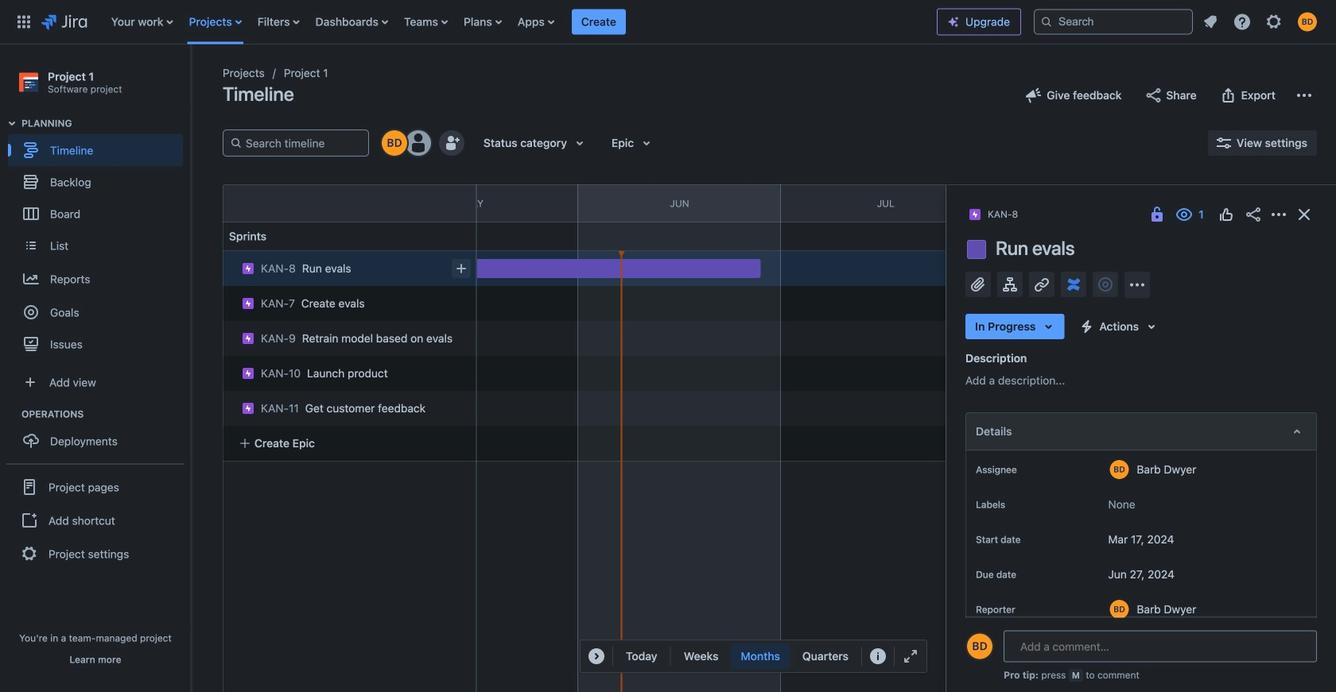 Task type: describe. For each thing, give the bounding box(es) containing it.
close image
[[1295, 205, 1314, 224]]

link goals image
[[1096, 275, 1115, 294]]

timeline grid
[[64, 185, 1337, 693]]

create child issue image
[[452, 259, 471, 278]]

1 epic image from the top
[[242, 333, 255, 345]]

export icon image
[[1219, 86, 1238, 105]]

enter full screen image
[[901, 648, 920, 667]]

group for planning image
[[8, 117, 190, 365]]

appswitcher icon image
[[14, 12, 33, 31]]

sidebar navigation image
[[173, 64, 208, 95]]

2 epic image from the top
[[242, 368, 255, 380]]

heading for group corresponding to planning image
[[21, 117, 190, 130]]

2 column header from the left
[[991, 185, 1200, 222]]

help image
[[1233, 12, 1252, 31]]

3 epic image from the top
[[242, 403, 255, 415]]

your profile and settings image
[[1298, 12, 1317, 31]]

2 vertical spatial group
[[6, 464, 185, 577]]



Task type: locate. For each thing, give the bounding box(es) containing it.
notifications image
[[1201, 12, 1220, 31]]

group
[[8, 117, 190, 365], [8, 408, 190, 462], [6, 464, 185, 577]]

epic image
[[242, 263, 255, 275], [242, 298, 255, 310], [242, 403, 255, 415]]

attach image
[[969, 275, 988, 294]]

1 heading from the top
[[21, 117, 190, 130]]

operations image
[[2, 405, 21, 424]]

legend image
[[869, 648, 888, 667]]

2 heading from the top
[[21, 408, 190, 421]]

jira image
[[41, 12, 87, 31], [41, 12, 87, 31]]

timeline view to show as group
[[674, 644, 858, 670]]

details element
[[966, 413, 1317, 451]]

0 horizontal spatial list
[[103, 0, 937, 44]]

add people image
[[442, 134, 461, 153]]

add a child issue image
[[1001, 275, 1020, 294]]

2 epic image from the top
[[242, 298, 255, 310]]

0 vertical spatial group
[[8, 117, 190, 365]]

list
[[103, 0, 937, 44], [1196, 8, 1327, 36]]

1 vertical spatial epic image
[[242, 368, 255, 380]]

2 vertical spatial epic image
[[242, 403, 255, 415]]

Search field
[[1034, 9, 1193, 35]]

primary element
[[10, 0, 937, 44]]

0 vertical spatial heading
[[21, 117, 190, 130]]

1 vertical spatial heading
[[21, 408, 190, 421]]

heading for group for operations icon
[[21, 408, 190, 421]]

row header
[[223, 185, 477, 223]]

1 column header from the left
[[166, 185, 369, 222]]

1 vertical spatial group
[[8, 408, 190, 462]]

list item
[[572, 0, 626, 44]]

1 horizontal spatial list
[[1196, 8, 1327, 36]]

cell
[[223, 251, 477, 286], [216, 282, 479, 321], [216, 317, 479, 356], [216, 352, 479, 391], [216, 387, 479, 426]]

sidebar element
[[0, 45, 191, 693]]

epic image
[[242, 333, 255, 345], [242, 368, 255, 380]]

0 vertical spatial epic image
[[242, 333, 255, 345]]

banner
[[0, 0, 1337, 45]]

project overview element
[[966, 646, 1317, 684]]

goal image
[[24, 306, 38, 320]]

search image
[[1041, 16, 1053, 28]]

Add a comment… field
[[1004, 631, 1317, 663]]

1 epic image from the top
[[242, 263, 255, 275]]

0 horizontal spatial column header
[[166, 185, 369, 222]]

1 horizontal spatial column header
[[991, 185, 1200, 222]]

0 vertical spatial epic image
[[242, 263, 255, 275]]

planning image
[[2, 114, 21, 133]]

column header
[[166, 185, 369, 222], [991, 185, 1200, 222]]

Search timeline text field
[[243, 130, 362, 156]]

None search field
[[1034, 9, 1193, 35]]

group for operations icon
[[8, 408, 190, 462]]

settings image
[[1265, 12, 1284, 31]]

1 vertical spatial epic image
[[242, 298, 255, 310]]

row header inside timeline grid
[[223, 185, 477, 223]]

heading
[[21, 117, 190, 130], [21, 408, 190, 421]]



Task type: vqa. For each thing, say whether or not it's contained in the screenshot.
1st Epic image from the bottom of the Timeline GRID
yes



